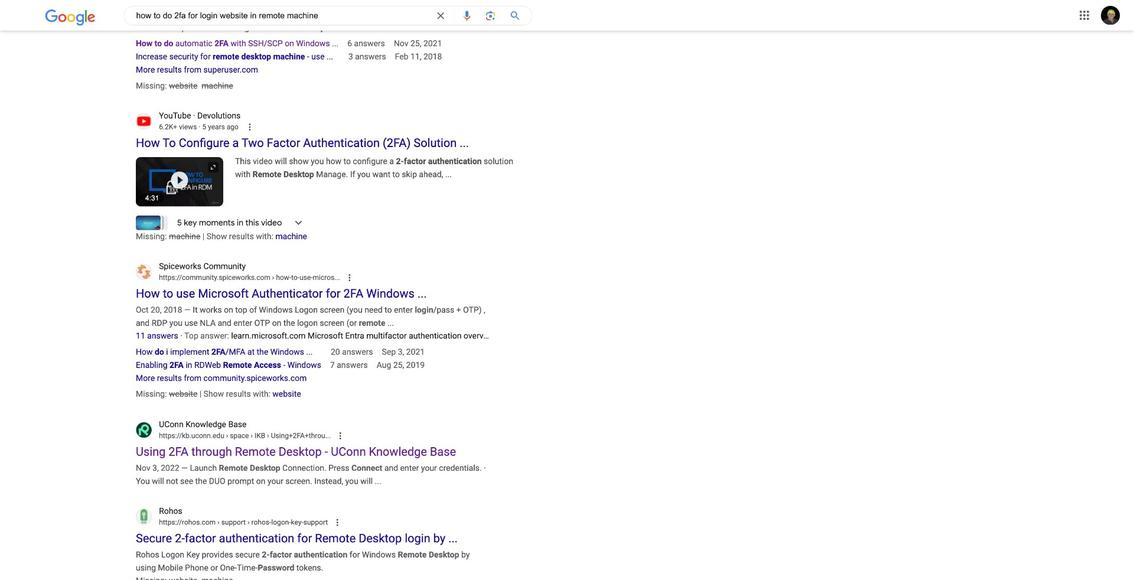 Task type: vqa. For each thing, say whether or not it's contained in the screenshot.
Google image
yes



Task type: describe. For each thing, give the bounding box(es) containing it.
Search text field
[[136, 9, 428, 25]]



Task type: locate. For each thing, give the bounding box(es) containing it.
search by image image
[[485, 10, 497, 22]]

google image
[[45, 9, 96, 26]]

None text field
[[159, 273, 340, 283], [159, 431, 331, 441], [224, 432, 331, 440], [216, 518, 328, 527], [159, 273, 340, 283], [159, 431, 331, 441], [224, 432, 331, 440], [216, 518, 328, 527]]

search by voice image
[[461, 10, 473, 22]]

None text field
[[159, 122, 239, 133], [271, 274, 340, 282], [159, 517, 328, 528], [159, 122, 239, 133], [271, 274, 340, 282], [159, 517, 328, 528]]

None search field
[[0, 0, 533, 28]]



